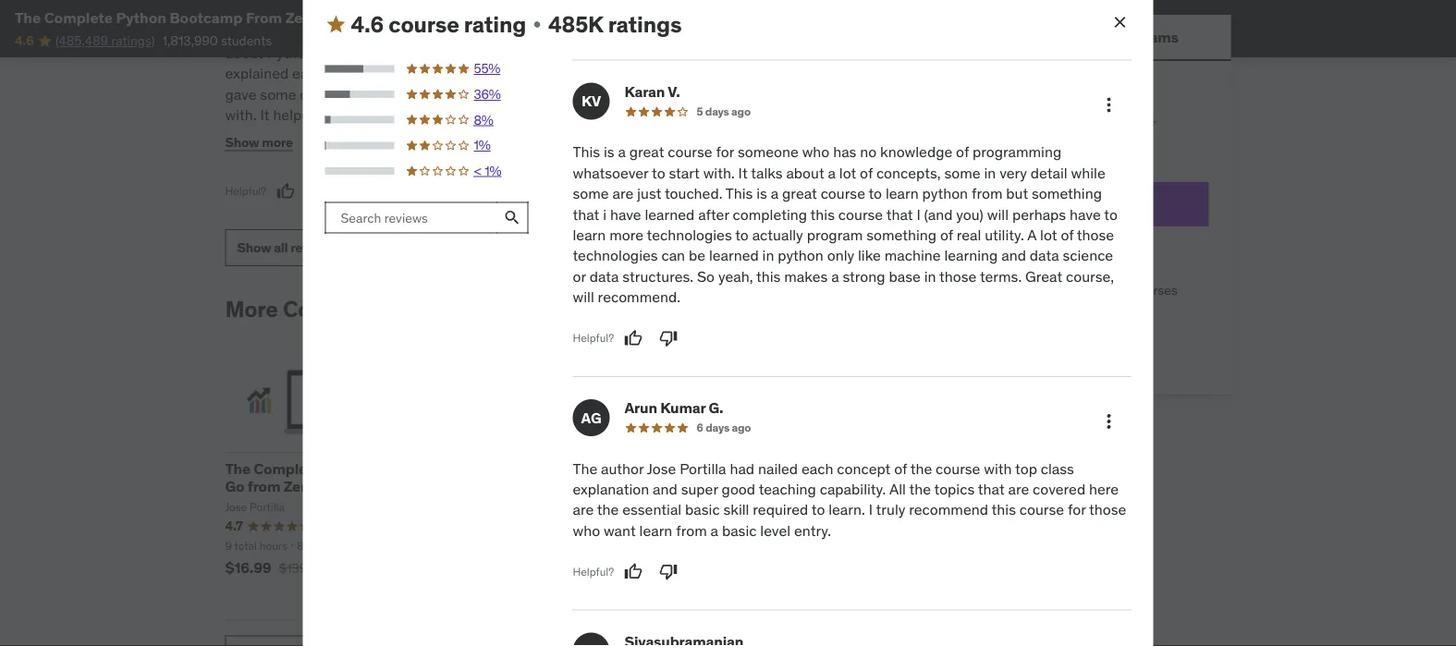 Task type: locate. For each thing, give the bounding box(es) containing it.
great up completing
[[782, 184, 817, 203]]

top‑rated
[[939, 131, 994, 148]]

courses up detail at right top
[[1041, 131, 1087, 148]]

1 vertical spatial courses
[[1132, 282, 1178, 299]]

it up show more
[[260, 106, 270, 125]]

0 horizontal spatial learning
[[564, 44, 617, 63]]

1 horizontal spatial programming
[[973, 143, 1062, 162]]

try udemy business link
[[939, 182, 1209, 226]]

0 vertical spatial with
[[778, 44, 806, 63]]

hours up $16.99 $139.99
[[260, 539, 287, 553]]

learning down real
[[944, 247, 998, 266]]

each inside the author jose portilla had nailed each concept of the course with top class explanation and super good teaching capability. all the topics that are covered here are the essential basic skill required to learn. i truly recommend this course for those who want learn from a basic level entry.
[[802, 459, 833, 478]]

1 horizontal spatial xsmall image
[[939, 249, 954, 267]]

portilla inside the author jose portilla had nailed each concept of the course with top class explanation and super good teaching capability. all the topics that are covered here are the essential basic skill required to learn. i truly recommend this course for those who want learn from a basic level entry.
[[680, 459, 726, 478]]

a inside the author jose portilla had nailed each concept of the course with top class explanation and super good teaching capability. all the topics that are covered here are the essential basic skill required to learn. i truly recommend this course for those who want learn from a basic level entry.
[[711, 522, 718, 541]]

are inside this is a great course for someone who has no knowledge of programming whatsoever to start with. it talks about a lot of concepts, some in very detail while some are just touched. this is a great course to learn python from but something that i have learned after completing this course that i (and you) will perhaps have to learn more technologies to actually program something of real utility. a lot of those technologies can be learned in python only like machine learning and data science or data structures. so yeah, this makes a strong base in those terms. great course, will recommend.
[[613, 184, 634, 203]]

to up users
[[1104, 205, 1118, 224]]

udemy down detail at right top
[[1029, 194, 1077, 213]]

some
[[260, 85, 296, 104], [395, 106, 431, 125], [944, 164, 981, 183], [573, 184, 609, 203]]

nailed
[[758, 459, 798, 478]]

is down talks
[[757, 184, 767, 203]]

data up the recommend.
[[590, 267, 619, 286]]

steps
[[395, 64, 431, 83]]

so
[[697, 267, 715, 286]]

complete inside 'the complete sql bootcamp: go from zero to hero jose portilla'
[[254, 460, 321, 479]]

1 horizontal spatial 9 total hours
[[666, 539, 729, 553]]

from inside this is a great course for someone who has no knowledge of programming whatsoever to start with. it talks about a lot of concepts, some in very detail while some are just touched. this is a great course to learn python from but something that i have learned after completing this course that i (and you) will perhaps have to learn more technologies to actually program something of real utility. a lot of those technologies can be learned in python only like machine learning and data science or data structures. so yeah, this makes a strong base in those terms. great course, will recommend.
[[972, 184, 1003, 203]]

of down no
[[860, 164, 873, 183]]

0 horizontal spatial learn
[[573, 226, 606, 245]]

1 hours from the left
[[260, 539, 287, 553]]

0 horizontal spatial who
[[573, 522, 600, 541]]

0 horizontal spatial about
[[225, 44, 263, 63]]

0 horizontal spatial lectures
[[313, 539, 353, 553]]

for inside the author jose portilla had nailed each concept of the course with top class explanation and super good teaching capability. all the topics that are covered here are the essential basic skill required to learn. i truly recommend this course for those who want learn from a basic level entry.
[[1068, 501, 1086, 520]]

the author jose portilla had nailed each concept of the course with top class explanation and super good teaching capability. all the topics that are covered here are the essential basic skill required to learn. i truly recommend this course for those who want learn from a basic level entry.
[[573, 459, 1127, 541]]

2 vertical spatial great
[[782, 184, 817, 203]]

1 vertical spatial days
[[706, 421, 729, 435]]

2 horizontal spatial great
[[821, 44, 856, 63]]

0 horizontal spatial something
[[866, 226, 937, 245]]

1 horizontal spatial are
[[613, 184, 634, 203]]

every
[[356, 64, 392, 83]]

0 vertical spatial 1%
[[474, 137, 491, 154]]

complete for python
[[44, 8, 113, 27]]

those down for
[[939, 267, 977, 286]]

try udemy business
[[1005, 194, 1143, 213]]

you
[[696, 64, 726, 83]]

udemy
[[997, 131, 1038, 148], [1029, 194, 1077, 213]]

bootcamp: right sql
[[355, 460, 431, 479]]

it down was
[[321, 44, 330, 63]]

with
[[778, 44, 806, 63], [984, 459, 1012, 478]]

1 horizontal spatial python
[[922, 184, 968, 203]]

lectures
[[313, 539, 353, 553], [754, 539, 794, 553]]

more courses by
[[225, 295, 402, 323]]

0 horizontal spatial total
[[234, 539, 257, 553]]

0 horizontal spatial or
[[573, 267, 586, 286]]

1 vertical spatial basic
[[722, 522, 757, 541]]

detail
[[1031, 164, 1068, 183]]

0 horizontal spatial the
[[15, 8, 41, 27]]

essential
[[622, 501, 682, 520]]

hours for the complete sql bootcamp: go from zero to hero
[[260, 539, 287, 553]]

4.6 left (485,489 at the top left of the page
[[15, 32, 34, 49]]

1 vertical spatial xsmall image
[[939, 249, 954, 267]]

0 horizontal spatial python
[[778, 247, 824, 266]]

who inside this is a great course for someone who has no knowledge of programming whatsoever to start with. it talks about a lot of concepts, some in very detail while some are just touched. this is a great course to learn python from but something that i have learned after completing this course that i (and you) will perhaps have to learn more technologies to actually program something of real utility. a lot of those technologies can be learned in python only like machine learning and data science or data structures. so yeah, this makes a strong base in those terms. great course, will recommend.
[[802, 143, 830, 162]]

(485,489
[[55, 32, 108, 49]]

ratings
[[608, 11, 682, 38]]

of right concept
[[894, 459, 907, 478]]

1 horizontal spatial have
[[1070, 205, 1101, 224]]

great inside i am a medico, a doctor. this is my first python learning bootcamp. finished this with a great confidence. thank you for excellent teaching.
[[821, 44, 856, 63]]

all
[[889, 480, 906, 499], [593, 539, 606, 553]]

to right subscribe
[[1000, 113, 1012, 130]]

base
[[889, 267, 921, 286]]

this is a great course for someone who has no knowledge of programming whatsoever to start with. it talks about a lot of concepts, some in very detail while some are just touched. this is a great course to learn python from but something that i have learned after completing this course that i (and you) will perhaps have to learn more technologies to actually program something of real utility. a lot of those technologies can be learned in python only like machine learning and data science or data structures. so yeah, this makes a strong base in those terms. great course, will recommend.
[[573, 143, 1118, 307]]

learning inside i am a medico, a doctor. this is my first python learning bootcamp. finished this with a great confidence. thank you for excellent teaching.
[[564, 44, 617, 63]]

in down actually
[[762, 247, 774, 266]]

the inside the author jose portilla had nailed each concept of the course with top class explanation and super good teaching capability. all the topics that are covered here are the essential basic skill required to learn. i truly recommend this course for those who want learn from a basic level entry.
[[573, 459, 597, 478]]

super
[[681, 480, 718, 499]]

with.
[[225, 106, 257, 125], [703, 164, 735, 183]]

jose down go
[[225, 500, 247, 515]]

me
[[438, 23, 459, 42], [322, 106, 343, 125]]

2 vertical spatial learn
[[639, 522, 673, 541]]

0 vertical spatial is
[[753, 23, 764, 42]]

0 horizontal spatial programming
[[225, 126, 314, 145]]

0 vertical spatial ago
[[731, 105, 751, 119]]

this up very
[[1015, 113, 1036, 130]]

1 vertical spatial great
[[629, 143, 664, 162]]

those inside the author jose portilla had nailed each concept of the course with top class explanation and super good teaching capability. all the topics that are covered here are the essential basic skill required to learn. i truly recommend this course for those who want learn from a basic level entry.
[[1089, 501, 1127, 520]]

something down detail at right top
[[1032, 184, 1102, 203]]

lectures right 83
[[313, 539, 353, 553]]

bootcamp:
[[355, 460, 431, 479], [666, 478, 742, 497]]

programming inside this course was really helpful to me in knowing about python. it started from scratch and explained each and every steps in detail. it also gave some of the interesting projects to work with. it helped me to gain some reasonable programming skill in python as a beginner.
[[225, 126, 314, 145]]

bootcamp: for hero
[[355, 460, 431, 479]]

bootcamp: up the jose portilla
[[666, 478, 742, 497]]

that left i
[[573, 205, 599, 224]]

lot down has
[[839, 164, 856, 183]]

with. inside this is a great course for someone who has no knowledge of programming whatsoever to start with. it talks about a lot of concepts, some in very detail while some are just touched. this is a great course to learn python from but something that i have learned after completing this course that i (and you) will perhaps have to learn more technologies to actually program something of real utility. a lot of those technologies can be learned in python only like machine learning and data science or data structures. so yeah, this makes a strong base in those terms. great course, will recommend.
[[703, 164, 735, 183]]

kv
[[581, 92, 601, 111]]

1 vertical spatial 25,000+
[[969, 282, 1019, 299]]

from down the jose portilla
[[676, 522, 707, 541]]

6
[[697, 421, 703, 435]]

25,000+ fresh & in-demand courses
[[969, 282, 1178, 299]]

this
[[750, 44, 775, 63], [1015, 113, 1036, 130], [810, 205, 835, 224], [756, 267, 781, 286], [992, 501, 1016, 520]]

mark review by karan v. as unhelpful image
[[659, 330, 678, 348]]

0 horizontal spatial bootcamp
[[170, 8, 243, 27]]

1 horizontal spatial with.
[[703, 164, 735, 183]]

0 vertical spatial helpful?
[[225, 184, 266, 199]]

xsmall image
[[939, 281, 954, 300]]

0 horizontal spatial 4.6
[[15, 32, 34, 49]]

0 horizontal spatial courses
[[1041, 131, 1087, 148]]

openai python api bootcamp: learn to use ai, gpt, and more! link
[[666, 460, 864, 514]]

have
[[610, 205, 641, 224], [1070, 205, 1101, 224]]

1 vertical spatial with.
[[703, 164, 735, 183]]

zero inside 'the complete sql bootcamp: go from zero to hero jose portilla'
[[284, 478, 315, 497]]

0 horizontal spatial lot
[[839, 164, 856, 183]]

1 lectures from the left
[[313, 539, 353, 553]]

9 up $16.99
[[225, 539, 232, 553]]

to inside openai python api bootcamp: learn to use ai, gpt, and more!
[[787, 478, 801, 497]]

organization.
[[939, 149, 1013, 166]]

and inside this is a great course for someone who has no knowledge of programming whatsoever to start with. it talks about a lot of concepts, some in very detail while some are just touched. this is a great course to learn python from but something that i have learned after completing this course that i (and you) will perhaps have to learn more technologies to actually program something of real utility. a lot of those technologies can be learned in python only like machine learning and data science or data structures. so yeah, this makes a strong base in those terms. great course, will recommend.
[[1002, 247, 1026, 266]]

mark review by karan v. as helpful image
[[624, 330, 643, 348]]

1 horizontal spatial courses
[[1132, 282, 1178, 299]]

137092 reviews element
[[537, 519, 582, 535]]

about right talks
[[786, 164, 824, 183]]

0 vertical spatial me
[[438, 23, 459, 42]]

2 4.7 from the left
[[666, 518, 684, 535]]

and inside the author jose portilla had nailed each concept of the course with top class explanation and super good teaching capability. all the topics that are covered here are the essential basic skill required to learn. i truly recommend this course for those who want learn from a basic level entry.
[[653, 480, 678, 499]]

level
[[760, 522, 791, 541]]

2 vertical spatial helpful?
[[573, 565, 614, 579]]

no
[[860, 143, 877, 162]]

from inside 'the complete sql bootcamp: go from zero to hero jose portilla'
[[248, 478, 280, 497]]

xsmall image
[[530, 17, 545, 32], [939, 249, 954, 267]]

programming inside this is a great course for someone who has no knowledge of programming whatsoever to start with. it talks about a lot of concepts, some in very detail while some are just touched. this is a great course to learn python from but something that i have learned after completing this course that i (and you) will perhaps have to learn more technologies to actually program something of real utility. a lot of those technologies can be learned in python only like machine learning and data science or data structures. so yeah, this makes a strong base in those terms. great course, will recommend.
[[973, 143, 1062, 162]]

python inside i am a medico, a doctor. this is my first python learning bootcamp. finished this with a great confidence. thank you for excellent teaching.
[[820, 23, 867, 42]]

data
[[1030, 247, 1059, 266], [590, 267, 619, 286]]

makes
[[784, 267, 828, 286]]

great up just
[[629, 143, 664, 162]]

from
[[385, 44, 416, 63], [972, 184, 1003, 203], [248, 478, 280, 497], [676, 522, 707, 541]]

show
[[225, 134, 259, 151], [237, 239, 271, 256]]

1 vertical spatial bootcamp
[[571, 478, 642, 497]]

0 horizontal spatial i
[[564, 23, 568, 42]]

work
[[490, 85, 523, 104]]

the
[[316, 85, 338, 104], [910, 459, 932, 478], [909, 480, 931, 499], [597, 501, 619, 520]]

1 vertical spatial i
[[917, 205, 921, 224]]

<
[[474, 163, 482, 179]]

1 horizontal spatial complete
[[254, 460, 321, 479]]

1 vertical spatial more
[[609, 226, 644, 245]]

0 horizontal spatial learned
[[645, 205, 695, 224]]

to down completing
[[735, 226, 749, 245]]

(137,092)
[[537, 520, 582, 534]]

learn
[[886, 184, 919, 203], [573, 226, 606, 245], [639, 522, 673, 541]]

55%
[[474, 61, 500, 77]]

subscribe to this course and 25,000+ top‑rated udemy courses for your organization.
[[939, 113, 1157, 166]]

0 vertical spatial 25,000+
[[1106, 113, 1157, 130]]

learn down essential
[[639, 522, 673, 541]]

that right topics
[[978, 480, 1005, 499]]

python for data science and machine learning bootcamp link
[[446, 460, 642, 497]]

4.6 course rating
[[351, 11, 526, 38]]

more down helped
[[262, 134, 293, 151]]

about
[[225, 44, 263, 63], [786, 164, 824, 183]]

who inside the author jose portilla had nailed each concept of the course with top class explanation and super good teaching capability. all the topics that are covered here are the essential basic skill required to learn. i truly recommend this course for those who want learn from a basic level entry.
[[573, 522, 600, 541]]

1 vertical spatial will
[[573, 288, 594, 307]]

0 vertical spatial learning
[[564, 44, 617, 63]]

a right as
[[432, 126, 440, 145]]

and up essential
[[653, 480, 678, 499]]

python up '(and'
[[922, 184, 968, 203]]

more inside button
[[262, 134, 293, 151]]

those
[[1077, 226, 1114, 245], [939, 267, 977, 286], [1089, 501, 1127, 520]]

i left '(and'
[[917, 205, 921, 224]]

python inside the python for data science and machine learning bootcamp
[[446, 460, 495, 479]]

after
[[698, 205, 729, 224]]

will
[[987, 205, 1009, 224], [573, 288, 594, 307]]

karan v.
[[625, 82, 680, 101]]

2 horizontal spatial that
[[978, 480, 1005, 499]]

skill inside this course was really helpful to me in knowing about python. it started from scratch and explained each and every steps in detail. it also gave some of the interesting projects to work with. it helped me to gain some reasonable programming skill in python as a beginner.
[[318, 126, 344, 145]]

25,000+ down teams
[[969, 282, 1019, 299]]

2 vertical spatial are
[[573, 501, 594, 520]]

0 vertical spatial about
[[225, 44, 263, 63]]

0 vertical spatial who
[[802, 143, 830, 162]]

complete
[[44, 8, 113, 27], [254, 460, 321, 479]]

total for the complete sql bootcamp: go from zero to hero
[[234, 539, 257, 553]]

api
[[773, 460, 797, 479]]

udemy up very
[[997, 131, 1038, 148]]

1% right <
[[485, 163, 501, 179]]

0 vertical spatial technologies
[[647, 226, 732, 245]]

helpful? down (137,092) all levels
[[573, 565, 614, 579]]

complete up (485,489 at the top left of the page
[[44, 8, 113, 27]]

confidence.
[[564, 64, 640, 83]]

4.6 for 4.6 course rating
[[351, 11, 384, 38]]

learning down am
[[564, 44, 617, 63]]

1 ago from the top
[[731, 105, 751, 119]]

science
[[1063, 247, 1113, 266]]

close modal image
[[1111, 13, 1129, 32]]

learning
[[564, 44, 617, 63], [944, 247, 998, 266]]

2 horizontal spatial learn
[[886, 184, 919, 203]]

days right '6'
[[706, 421, 729, 435]]

all inside the author jose portilla had nailed each concept of the course with top class explanation and super good teaching capability. all the topics that are covered here are the essential basic skill required to learn. i truly recommend this course for those who want learn from a basic level entry.
[[889, 480, 906, 499]]

of up great
[[1029, 249, 1040, 266]]

with inside the author jose portilla had nailed each concept of the course with top class explanation and super good teaching capability. all the topics that are covered here are the essential basic skill required to learn. i truly recommend this course for those who want learn from a basic level entry.
[[984, 459, 1012, 478]]

and right the gpt,
[[701, 495, 727, 514]]

1 horizontal spatial great
[[782, 184, 817, 203]]

me up scratch
[[438, 23, 459, 42]]

each down python.
[[292, 64, 324, 83]]

all left levels
[[593, 539, 606, 553]]

who left the want
[[573, 522, 600, 541]]

25,000+ up your
[[1106, 113, 1157, 130]]

class
[[1041, 459, 1074, 478]]

2 ago from the top
[[732, 421, 751, 435]]

the up helped
[[316, 85, 338, 104]]

this course was really helpful to me in knowing about python. it started from scratch and explained each and every steps in detail. it also gave some of the interesting projects to work with. it helped me to gain some reasonable programming skill in python as a beginner.
[[225, 23, 534, 145]]

portilla down the super
[[691, 500, 726, 515]]

9 total hours for openai python api bootcamp: learn to use ai, gpt, and more!
[[666, 539, 729, 553]]

and inside the python for data science and machine learning bootcamp
[[614, 460, 640, 479]]

basic down the super
[[685, 501, 720, 520]]

0 vertical spatial great
[[821, 44, 856, 63]]

2 hours from the left
[[701, 539, 729, 553]]

this down my
[[750, 44, 775, 63]]

5
[[697, 105, 703, 119], [1044, 249, 1051, 266]]

1 vertical spatial is
[[604, 143, 614, 162]]

1 horizontal spatial more
[[609, 226, 644, 245]]

the for the complete python bootcamp from zero to hero in python
[[15, 8, 41, 27]]

0 vertical spatial or
[[1054, 249, 1066, 266]]

be
[[689, 247, 706, 266]]

1 horizontal spatial lectures
[[754, 539, 794, 553]]

helpful? for this
[[573, 331, 614, 346]]

very
[[1000, 164, 1027, 183]]

1 horizontal spatial learning
[[944, 247, 998, 266]]

0 vertical spatial each
[[292, 64, 324, 83]]

technologies up be
[[647, 226, 732, 245]]

show more button
[[225, 124, 293, 161]]

are down "top" at the bottom right
[[1008, 480, 1029, 499]]

helpful? left mark review by karan v. as helpful image
[[573, 331, 614, 346]]

ago down for
[[731, 105, 751, 119]]

helpful? for the
[[573, 565, 614, 579]]

users
[[1102, 249, 1133, 266]]

those up the science
[[1077, 226, 1114, 245]]

i inside i am a medico, a doctor. this is my first python learning bootcamp. finished this with a great confidence. thank you for excellent teaching.
[[564, 23, 568, 42]]

0 horizontal spatial with.
[[225, 106, 257, 125]]

a down has
[[828, 164, 836, 183]]

1 9 from the left
[[225, 539, 232, 553]]

sql
[[324, 460, 352, 479]]

have up the science
[[1070, 205, 1101, 224]]

1 horizontal spatial or
[[1054, 249, 1066, 266]]

also
[[507, 64, 534, 83]]

entry.
[[794, 522, 831, 541]]

scratch
[[419, 44, 468, 63]]

with. up touched. at the top left of page
[[703, 164, 735, 183]]

9 total hours up $16.99
[[225, 539, 287, 553]]

has
[[833, 143, 857, 162]]

1 horizontal spatial about
[[786, 164, 824, 183]]

2 vertical spatial is
[[757, 184, 767, 203]]

and inside openai python api bootcamp: learn to use ai, gpt, and more!
[[701, 495, 727, 514]]

hero up 83 lectures
[[335, 478, 368, 497]]

9 up mark review by arun kumar g. as unhelpful icon
[[666, 539, 673, 553]]

1 horizontal spatial 25,000+
[[1106, 113, 1157, 130]]

1 vertical spatial skill
[[723, 501, 749, 520]]

i left 'truly'
[[869, 501, 873, 520]]

mark review by arun kumar g. as unhelpful image
[[659, 563, 678, 582]]

bootcamp
[[170, 8, 243, 27], [571, 478, 642, 497]]

1 horizontal spatial 9
[[666, 539, 673, 553]]

0 horizontal spatial 4.7
[[225, 518, 243, 535]]

1 horizontal spatial i
[[869, 501, 873, 520]]

i am a medico, a doctor. this is my first python learning bootcamp. finished this with a great confidence. thank you for excellent teaching.
[[564, 23, 867, 104]]

2 9 total hours from the left
[[666, 539, 729, 553]]

can
[[662, 247, 685, 266]]

are down explanation
[[573, 501, 594, 520]]

something
[[1032, 184, 1102, 203], [866, 226, 937, 245]]

2 total from the left
[[676, 539, 698, 553]]

zero
[[285, 8, 317, 27], [284, 478, 315, 497]]

the inside this course was really helpful to me in knowing about python. it started from scratch and explained each and every steps in detail. it also gave some of the interesting projects to work with. it helped me to gain some reasonable programming skill in python as a beginner.
[[316, 85, 338, 104]]

to up 83 lectures
[[318, 478, 332, 497]]

hours for openai python api bootcamp: learn to use ai, gpt, and more!
[[701, 539, 729, 553]]

5 up great
[[1044, 249, 1051, 266]]

with. inside this course was really helpful to me in knowing about python. it started from scratch and explained each and every steps in detail. it also gave some of the interesting projects to work with. it helped me to gain some reasonable programming skill in python as a beginner.
[[225, 106, 257, 125]]

2 9 from the left
[[666, 539, 673, 553]]

learn.
[[829, 501, 865, 520]]

terms.
[[980, 267, 1022, 286]]

bootcamp: inside openai python api bootcamp: learn to use ai, gpt, and more!
[[666, 478, 742, 497]]

the up recommend
[[910, 459, 932, 478]]

1 total from the left
[[234, 539, 257, 553]]

Search reviews text field
[[325, 203, 497, 234]]

0 vertical spatial i
[[564, 23, 568, 42]]

1 horizontal spatial skill
[[723, 501, 749, 520]]

days
[[705, 105, 729, 119], [706, 421, 729, 435]]

additional actions for review by arun kumar g. image
[[1098, 411, 1120, 433]]

9
[[225, 539, 232, 553], [666, 539, 673, 553]]

1 horizontal spatial the
[[225, 460, 251, 479]]

more down just
[[609, 226, 644, 245]]

i left am
[[564, 23, 568, 42]]

2 horizontal spatial are
[[1008, 480, 1029, 499]]

course up topics
[[936, 459, 980, 478]]

2 lectures from the left
[[754, 539, 794, 553]]

portilla up the super
[[680, 459, 726, 478]]

actually
[[752, 226, 803, 245]]

show down gave on the top left
[[225, 134, 259, 151]]

1 horizontal spatial learn
[[639, 522, 673, 541]]

a inside this course was really helpful to me in knowing about python. it started from scratch and explained each and every steps in detail. it also gave some of the interesting projects to work with. it helped me to gain some reasonable programming skill in python as a beginner.
[[432, 126, 440, 145]]

touched.
[[665, 184, 723, 203]]

bootcamp: inside 'the complete sql bootcamp: go from zero to hero jose portilla'
[[355, 460, 431, 479]]

to left the gain
[[346, 106, 359, 125]]

are
[[613, 184, 634, 203], [1008, 480, 1029, 499], [573, 501, 594, 520]]

for left your
[[1090, 131, 1105, 148]]

1 vertical spatial about
[[786, 164, 824, 183]]

1 have from the left
[[610, 205, 641, 224]]

0 horizontal spatial 25,000+
[[969, 282, 1019, 299]]

1 9 total hours from the left
[[225, 539, 287, 553]]

courses inside subscribe to this course and 25,000+ top‑rated udemy courses for your organization.
[[1041, 131, 1087, 148]]

0 vertical spatial days
[[705, 105, 729, 119]]

$16.99
[[225, 559, 271, 578]]

0 vertical spatial something
[[1032, 184, 1102, 203]]

knowledge
[[880, 143, 953, 162]]

0 vertical spatial basic
[[685, 501, 720, 520]]

programming down helped
[[225, 126, 314, 145]]

and up while
[[1081, 113, 1103, 130]]

1 horizontal spatial 4.6
[[351, 11, 384, 38]]

skill down the "good"
[[723, 501, 749, 520]]

of inside this course was really helpful to me in knowing about python. it started from scratch and explained each and every steps in detail. it also gave some of the interesting projects to work with. it helped me to gain some reasonable programming skill in python as a beginner.
[[300, 85, 313, 104]]

to up the entry.
[[812, 501, 825, 520]]

to inside the author jose portilla had nailed each concept of the course with top class explanation and super good teaching capability. all the topics that are covered here are the essential basic skill required to learn. i truly recommend this course for those who want learn from a basic level entry.
[[812, 501, 825, 520]]

from down helpful
[[385, 44, 416, 63]]

1 vertical spatial each
[[802, 459, 833, 478]]

have right i
[[610, 205, 641, 224]]

i inside the author jose portilla had nailed each concept of the course with top class explanation and super good teaching capability. all the topics that are covered here are the essential basic skill required to learn. i truly recommend this course for those who want learn from a basic level entry.
[[869, 501, 873, 520]]

2 horizontal spatial the
[[573, 459, 597, 478]]

knowing
[[478, 23, 533, 42]]

0 horizontal spatial more
[[262, 134, 293, 151]]

this up after
[[726, 184, 753, 203]]

1 vertical spatial 1%
[[485, 163, 501, 179]]

course up detail at right top
[[1039, 113, 1078, 130]]

55% button
[[325, 60, 529, 78]]

that inside the author jose portilla had nailed each concept of the course with top class explanation and super good teaching capability. all the topics that are covered here are the essential basic skill required to learn. i truly recommend this course for those who want learn from a basic level entry.
[[978, 480, 1005, 499]]

1 vertical spatial 5
[[1044, 249, 1051, 266]]

0 vertical spatial courses
[[1041, 131, 1087, 148]]

ago for for
[[731, 105, 751, 119]]

learned down just
[[645, 205, 695, 224]]

9 for the complete sql bootcamp: go from zero to hero
[[225, 539, 232, 553]]

2 vertical spatial i
[[869, 501, 873, 520]]

about inside this course was really helpful to me in knowing about python. it started from scratch and explained each and every steps in detail. it also gave some of the interesting projects to work with. it helped me to gain some reasonable programming skill in python as a beginner.
[[225, 44, 263, 63]]

from inside this course was really helpful to me in knowing about python. it started from scratch and explained each and every steps in detail. it also gave some of the interesting projects to work with. it helped me to gain some reasonable programming skill in python as a beginner.
[[385, 44, 416, 63]]

zero left medium image
[[285, 8, 317, 27]]

the inside 'the complete sql bootcamp: go from zero to hero jose portilla'
[[225, 460, 251, 479]]

course inside this course was really helpful to me in knowing about python. it started from scratch and explained each and every steps in detail. it also gave some of the interesting projects to work with. it helped me to gain some reasonable programming skill in python as a beginner.
[[256, 23, 301, 42]]

total for openai python api bootcamp: learn to use ai, gpt, and more!
[[676, 539, 698, 553]]

lot
[[839, 164, 856, 183], [1040, 226, 1057, 245]]



Task type: vqa. For each thing, say whether or not it's contained in the screenshot.
the top I
yes



Task type: describe. For each thing, give the bounding box(es) containing it.
a up whatsoever
[[618, 143, 626, 162]]

your
[[1109, 131, 1133, 148]]

utility.
[[985, 226, 1024, 245]]

some down top‑rated on the right top of page
[[944, 164, 981, 183]]

start
[[669, 164, 700, 183]]

of up for teams of 5 or more users
[[1061, 226, 1074, 245]]

top
[[1015, 459, 1037, 478]]

this inside subscribe to this course and 25,000+ top‑rated udemy courses for your organization.
[[1015, 113, 1036, 130]]

karan
[[625, 82, 665, 101]]

0 horizontal spatial are
[[573, 501, 594, 520]]

$16.99 $139.99
[[225, 559, 326, 578]]

with inside i am a medico, a doctor. this is my first python learning bootcamp. finished this with a great confidence. thank you for excellent teaching.
[[778, 44, 806, 63]]

hero inside 'the complete sql bootcamp: go from zero to hero jose portilla'
[[335, 478, 368, 497]]

0 vertical spatial bootcamp
[[170, 8, 243, 27]]

projects
[[416, 85, 470, 104]]

0 horizontal spatial will
[[573, 288, 594, 307]]

a down first
[[810, 44, 818, 63]]

data
[[521, 460, 553, 479]]

1 horizontal spatial basic
[[722, 522, 757, 541]]

83 lectures
[[297, 539, 353, 553]]

9 total hours for the complete sql bootcamp: go from zero to hero
[[225, 539, 287, 553]]

portilla inside 'the complete sql bootcamp: go from zero to hero jose portilla'
[[250, 500, 285, 515]]

want
[[604, 522, 636, 541]]

mark review by arun kumar g. as helpful image
[[624, 563, 643, 582]]

this up the program in the top of the page
[[810, 205, 835, 224]]

course down covered
[[1020, 501, 1064, 520]]

58
[[738, 539, 751, 553]]

9 for openai python api bootcamp: learn to use ai, gpt, and more!
[[666, 539, 673, 553]]

complete for sql
[[254, 460, 321, 479]]

program
[[807, 226, 863, 245]]

helped
[[273, 106, 318, 125]]

excellent
[[762, 64, 845, 83]]

subscribe
[[939, 113, 997, 130]]

teaching.
[[564, 85, 641, 104]]

my
[[768, 23, 787, 42]]

ago for nailed
[[732, 421, 751, 435]]

is inside i am a medico, a doctor. this is my first python learning bootcamp. finished this with a great confidence. thank you for excellent teaching.
[[753, 23, 764, 42]]

in up scratch
[[462, 23, 474, 42]]

0 horizontal spatial basic
[[685, 501, 720, 520]]

0 vertical spatial lot
[[839, 164, 856, 183]]

8%
[[474, 112, 493, 128]]

python.
[[267, 44, 317, 63]]

0 vertical spatial hero
[[339, 8, 372, 27]]

or inside this is a great course for someone who has no knowledge of programming whatsoever to start with. it talks about a lot of concepts, some in very detail while some are just touched. this is a great course to learn python from but something that i have learned after completing this course that i (and you) will perhaps have to learn more technologies to actually program something of real utility. a lot of those technologies can be learned in python only like machine learning and data science or data structures. so yeah, this makes a strong base in those terms. great course, will recommend.
[[573, 267, 586, 286]]

0 vertical spatial those
[[1077, 226, 1114, 245]]

this inside this course was really helpful to me in knowing about python. it started from scratch and explained each and every steps in detail. it also gave some of the interesting projects to work with. it helped me to gain some reasonable programming skill in python as a beginner.
[[225, 23, 252, 42]]

good
[[722, 480, 755, 499]]

0 vertical spatial will
[[987, 205, 1009, 224]]

2 have from the left
[[1070, 205, 1101, 224]]

python inside this course was really helpful to me in knowing about python. it started from scratch and explained each and every steps in detail. it also gave some of the interesting projects to work with. it helped me to gain some reasonable programming skill in python as a beginner.
[[363, 126, 410, 145]]

only
[[827, 247, 854, 266]]

completing
[[733, 205, 807, 224]]

in-
[[1066, 282, 1082, 299]]

the left topics
[[909, 480, 931, 499]]

course inside subscribe to this course and 25,000+ top‑rated udemy courses for your organization.
[[1039, 113, 1078, 130]]

1 vertical spatial me
[[322, 106, 343, 125]]

to up reasonable
[[473, 85, 487, 104]]

(and
[[924, 205, 953, 224]]

in right really
[[376, 8, 389, 27]]

structures.
[[623, 267, 694, 286]]

in down interesting
[[347, 126, 359, 145]]

started
[[334, 44, 381, 63]]

skill inside the author jose portilla had nailed each concept of the course with top class explanation and super good teaching capability. all the topics that are covered here are the essential basic skill required to learn. i truly recommend this course for those who want learn from a basic level entry.
[[723, 501, 749, 520]]

course up scratch
[[389, 11, 459, 38]]

1% button
[[325, 137, 529, 155]]

additional actions for review by karan v. image
[[1098, 94, 1120, 117]]

real
[[957, 226, 981, 245]]

was
[[304, 23, 330, 42]]

25,000+ inside subscribe to this course and 25,000+ top‑rated udemy courses for your organization.
[[1106, 113, 1157, 130]]

science
[[556, 460, 611, 479]]

1 vertical spatial those
[[939, 267, 977, 286]]

this right the yeah,
[[756, 267, 781, 286]]

a
[[1028, 226, 1037, 245]]

use
[[804, 478, 828, 497]]

detail.
[[450, 64, 491, 83]]

this inside the author jose portilla had nailed each concept of the course with top class explanation and super good teaching capability. all the topics that are covered here are the essential basic skill required to learn. i truly recommend this course for those who want learn from a basic level entry.
[[992, 501, 1016, 520]]

this inside i am a medico, a doctor. this is my first python learning bootcamp. finished this with a great confidence. thank you for excellent teaching.
[[750, 44, 775, 63]]

to up scratch
[[421, 23, 434, 42]]

for inside the python for data science and machine learning bootcamp
[[498, 460, 518, 479]]

it inside this is a great course for someone who has no knowledge of programming whatsoever to start with. it talks about a lot of concepts, some in very detail while some are just touched. this is a great course to learn python from but something that i have learned after completing this course that i (and you) will perhaps have to learn more technologies to actually program something of real utility. a lot of those technologies can be learned in python only like machine learning and data science or data structures. so yeah, this makes a strong base in those terms. great course, will recommend.
[[738, 164, 748, 183]]

try
[[1005, 194, 1026, 213]]

2068 reviews element
[[757, 519, 792, 535]]

in left very
[[984, 164, 996, 183]]

this inside i am a medico, a doctor. this is my first python learning bootcamp. finished this with a great confidence. thank you for excellent teaching.
[[723, 23, 750, 42]]

mark review by sivasubramanian as unhelpful image
[[312, 182, 330, 201]]

bootcamp: for gpt,
[[666, 478, 742, 497]]

1 vertical spatial something
[[866, 226, 937, 245]]

students
[[221, 32, 272, 49]]

as
[[413, 126, 428, 145]]

a down only
[[831, 267, 839, 286]]

show for show all reviews
[[237, 239, 271, 256]]

of inside the author jose portilla had nailed each concept of the course with top class explanation and super good teaching capability. all the topics that are covered here are the essential basic skill required to learn. i truly recommend this course for those who want learn from a basic level entry.
[[894, 459, 907, 478]]

and down started on the left of the page
[[328, 64, 352, 83]]

to inside 'the complete sql bootcamp: go from zero to hero jose portilla'
[[318, 478, 332, 497]]

0 vertical spatial zero
[[285, 8, 317, 27]]

bootcamp.
[[621, 44, 691, 63]]

each inside this course was really helpful to me in knowing about python. it started from scratch and explained each and every steps in detail. it also gave some of the interesting projects to work with. it helped me to gain some reasonable programming skill in python as a beginner.
[[292, 64, 324, 83]]

bootcamp inside the python for data science and machine learning bootcamp
[[571, 478, 642, 497]]

58 lectures
[[738, 539, 794, 553]]

days for arun kumar g.
[[706, 421, 729, 435]]

the down explanation
[[597, 501, 619, 520]]

v.
[[668, 82, 680, 101]]

0 vertical spatial data
[[1030, 247, 1059, 266]]

truly
[[876, 501, 906, 520]]

mark review by sivasubramanian as helpful image
[[277, 182, 295, 201]]

medico,
[[606, 23, 659, 42]]

course down has
[[821, 184, 865, 203]]

0 horizontal spatial data
[[590, 267, 619, 286]]

it left the also
[[494, 64, 503, 83]]

485k ratings
[[548, 11, 682, 38]]

more inside this is a great course for someone who has no knowledge of programming whatsoever to start with. it talks about a lot of concepts, some in very detail while some are just touched. this is a great course to learn python from but something that i have learned after completing this course that i (and you) will perhaps have to learn more technologies to actually program something of real utility. a lot of those technologies can be learned in python only like machine learning and data science or data structures. so yeah, this makes a strong base in those terms. great course, will recommend.
[[609, 226, 644, 245]]

all inside (137,092) all levels
[[593, 539, 606, 553]]

in left xsmall icon
[[924, 267, 936, 286]]

course up the program in the top of the page
[[838, 205, 883, 224]]

0 vertical spatial xsmall image
[[530, 17, 545, 32]]

for
[[730, 64, 759, 83]]

show all reviews
[[237, 239, 337, 256]]

some up i
[[573, 184, 609, 203]]

course up the 'start'
[[668, 143, 713, 162]]

while
[[1071, 164, 1106, 183]]

all
[[274, 239, 288, 256]]

1 horizontal spatial that
[[886, 205, 913, 224]]

this up whatsoever
[[573, 143, 600, 162]]

1 vertical spatial python
[[778, 247, 824, 266]]

to up started on the left of the page
[[321, 8, 335, 27]]

openai python api bootcamp: learn to use ai, gpt, and more!
[[666, 460, 849, 514]]

8% button
[[325, 111, 529, 129]]

4.6 for 4.6
[[15, 32, 34, 49]]

interesting
[[341, 85, 413, 104]]

jose down the super
[[666, 500, 688, 515]]

submit search image
[[503, 209, 521, 228]]

just
[[637, 184, 661, 203]]

and inside subscribe to this course and 25,000+ top‑rated udemy courses for your organization.
[[1081, 113, 1103, 130]]

lectures for openai python api bootcamp: learn to use ai, gpt, and more!
[[754, 539, 794, 553]]

the for the author jose portilla had nailed each concept of the course with top class explanation and super good teaching capability. all the topics that are covered here are the essential basic skill required to learn. i truly recommend this course for those who want learn from a basic level entry.
[[573, 459, 597, 478]]

ai,
[[831, 478, 849, 497]]

yeah,
[[718, 267, 753, 286]]

python inside openai python api bootcamp: learn to use ai, gpt, and more!
[[721, 460, 770, 479]]

learn inside the author jose portilla had nailed each concept of the course with top class explanation and super good teaching capability. all the topics that are covered here are the essential basic skill required to learn. i truly recommend this course for those who want learn from a basic level entry.
[[639, 522, 673, 541]]

openai
[[666, 460, 718, 479]]

for inside this is a great course for someone who has no knowledge of programming whatsoever to start with. it talks about a lot of concepts, some in very detail while some are just touched. this is a great course to learn python from but something that i have learned after completing this course that i (and you) will perhaps have to learn more technologies to actually program something of real utility. a lot of those technologies can be learned in python only like machine learning and data science or data structures. so yeah, this makes a strong base in those terms. great course, will recommend.
[[716, 143, 734, 162]]

fresh
[[1022, 282, 1052, 299]]

talks
[[751, 164, 783, 183]]

teams
[[990, 249, 1026, 266]]

someone
[[738, 143, 799, 162]]

i inside this is a great course for someone who has no knowledge of programming whatsoever to start with. it talks about a lot of concepts, some in very detail while some are just touched. this is a great course to learn python from but something that i have learned after completing this course that i (and you) will perhaps have to learn more technologies to actually program something of real utility. a lot of those technologies can be learned in python only like machine learning and data science or data structures. so yeah, this makes a strong base in those terms. great course, will recommend.
[[917, 205, 921, 224]]

teams tab list
[[917, 15, 1231, 61]]

arun kumar g.
[[625, 399, 723, 418]]

1 vertical spatial udemy
[[1029, 194, 1077, 213]]

1 horizontal spatial 5
[[1044, 249, 1051, 266]]

jose inside the author jose portilla had nailed each concept of the course with top class explanation and super good teaching capability. all the topics that are covered here are the essential basic skill required to learn. i truly recommend this course for those who want learn from a basic level entry.
[[647, 459, 676, 478]]

0 horizontal spatial that
[[573, 205, 599, 224]]

1 horizontal spatial me
[[438, 23, 459, 42]]

(2,068)
[[757, 520, 792, 534]]

0 vertical spatial learn
[[886, 184, 919, 203]]

the complete python bootcamp from zero to hero in python
[[15, 8, 442, 27]]

days for karan v.
[[705, 105, 729, 119]]

1 4.7 from the left
[[225, 518, 243, 535]]

arun
[[625, 399, 657, 418]]

medium image
[[325, 14, 347, 36]]

for teams of 5 or more users
[[969, 249, 1133, 266]]

teaching
[[759, 480, 816, 499]]

lectures for the complete sql bootcamp: go from zero to hero
[[313, 539, 353, 553]]

1 horizontal spatial lot
[[1040, 226, 1057, 245]]

a right am
[[595, 23, 603, 42]]

explained
[[225, 64, 289, 83]]

levels
[[608, 539, 640, 553]]

for
[[969, 249, 987, 266]]

doctor.
[[674, 23, 719, 42]]

a up completing
[[771, 184, 779, 203]]

in up projects
[[435, 64, 447, 83]]

6 days ago
[[697, 421, 751, 435]]

show for show more
[[225, 134, 259, 151]]

jose inside 'the complete sql bootcamp: go from zero to hero jose portilla'
[[225, 500, 247, 515]]

to down concepts,
[[869, 184, 882, 203]]

ag
[[581, 408, 601, 427]]

udemy inside subscribe to this course and 25,000+ top‑rated udemy courses for your organization.
[[997, 131, 1038, 148]]

2 horizontal spatial more
[[1069, 249, 1099, 266]]

machine
[[446, 478, 504, 497]]

python up ratings)
[[116, 8, 166, 27]]

beginner.
[[443, 126, 505, 145]]

a up "bootcamp."
[[662, 23, 670, 42]]

you)
[[956, 205, 984, 224]]

1 vertical spatial are
[[1008, 480, 1029, 499]]

jose portilla
[[666, 500, 726, 515]]

and up detail.
[[472, 44, 496, 63]]

1 vertical spatial technologies
[[573, 247, 658, 266]]

strong
[[843, 267, 885, 286]]

some up helped
[[260, 85, 296, 104]]

about inside this is a great course for someone who has no knowledge of programming whatsoever to start with. it talks about a lot of concepts, some in very detail while some are just touched. this is a great course to learn python from but something that i have learned after completing this course that i (and you) will perhaps have to learn more technologies to actually program something of real utility. a lot of those technologies can be learned in python only like machine learning and data science or data structures. so yeah, this makes a strong base in those terms. great course, will recommend.
[[786, 164, 824, 183]]

like
[[858, 247, 881, 266]]

learning inside this is a great course for someone who has no knowledge of programming whatsoever to start with. it talks about a lot of concepts, some in very detail while some are just touched. this is a great course to learn python from but something that i have learned after completing this course that i (and you) will perhaps have to learn more technologies to actually program something of real utility. a lot of those technologies can be learned in python only like machine learning and data science or data structures. so yeah, this makes a strong base in those terms. great course, will recommend.
[[944, 247, 998, 266]]

to inside subscribe to this course and 25,000+ top‑rated udemy courses for your organization.
[[1000, 113, 1012, 130]]

of down subscribe
[[956, 143, 969, 162]]

to up just
[[652, 164, 665, 183]]

< 1% button
[[325, 162, 529, 180]]

some up as
[[395, 106, 431, 125]]

0 horizontal spatial 5
[[697, 105, 703, 119]]

learn
[[745, 478, 783, 497]]

for inside subscribe to this course and 25,000+ top‑rated udemy courses for your organization.
[[1090, 131, 1105, 148]]

0 vertical spatial learned
[[645, 205, 695, 224]]

of down '(and'
[[940, 226, 953, 245]]

by
[[373, 295, 398, 323]]

from inside the author jose portilla had nailed each concept of the course with top class explanation and super good teaching capability. all the topics that are covered here are the essential basic skill required to learn. i truly recommend this course for those who want learn from a basic level entry.
[[676, 522, 707, 541]]

1,813,990 students
[[162, 32, 272, 49]]

36% button
[[325, 86, 529, 104]]

1 horizontal spatial learned
[[709, 247, 759, 266]]

python up scratch
[[392, 8, 442, 27]]

rating
[[464, 11, 526, 38]]



